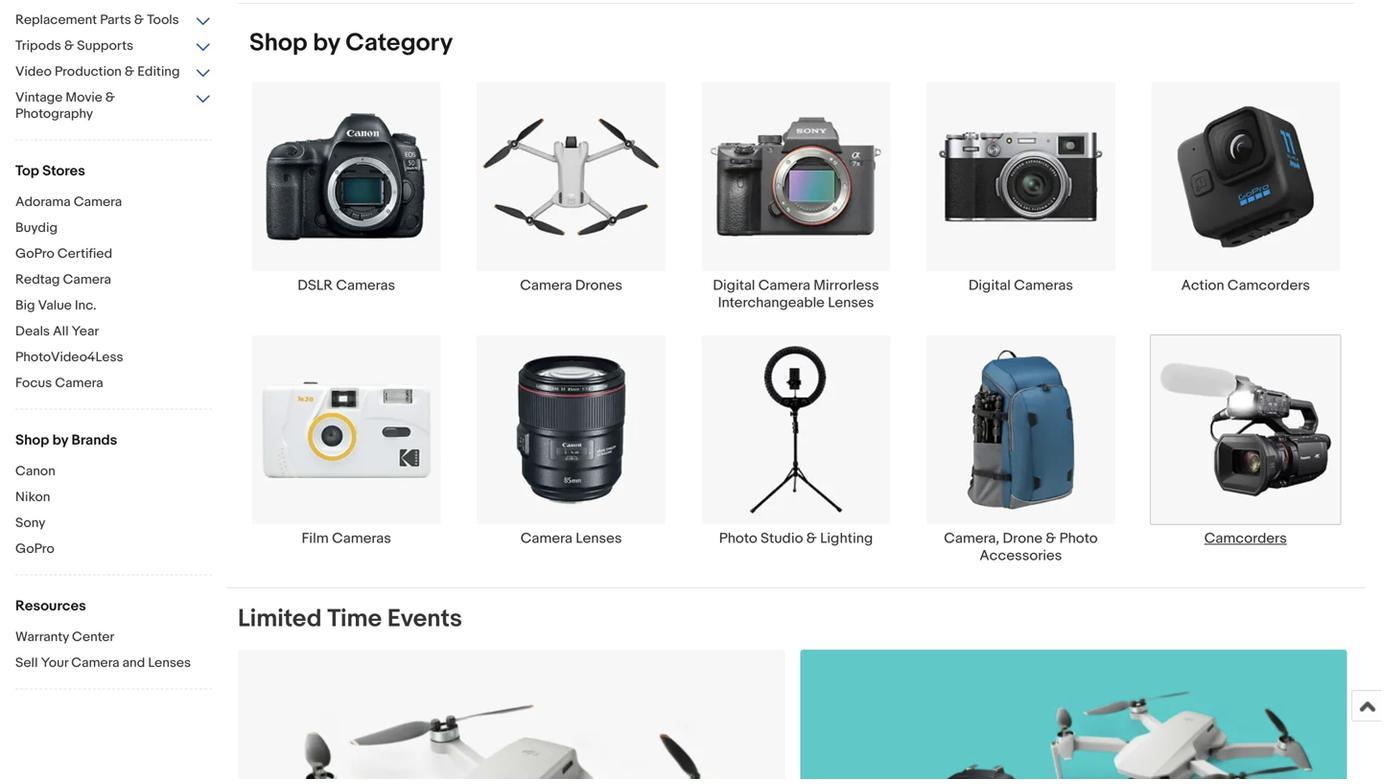 Task type: describe. For each thing, give the bounding box(es) containing it.
canon nikon sony gopro
[[15, 464, 55, 558]]

buydig
[[15, 220, 58, 236]]

tripods & supports button
[[15, 38, 212, 56]]

action camcorders link
[[1133, 82, 1358, 294]]

vintage movie & photography button
[[15, 90, 212, 124]]

focus camera link
[[15, 376, 212, 394]]

stores
[[42, 163, 85, 180]]

shop for shop by category
[[249, 28, 307, 58]]

year
[[72, 324, 99, 340]]

production
[[55, 64, 122, 80]]

value
[[38, 298, 72, 314]]

nikon
[[15, 490, 50, 506]]

camera drones link
[[459, 82, 684, 294]]

shop by brands
[[15, 432, 117, 449]]

drone
[[1003, 530, 1043, 548]]

film cameras
[[302, 530, 391, 548]]

limited time events
[[238, 605, 462, 634]]

film
[[302, 530, 329, 548]]

1 vertical spatial camcorders
[[1205, 530, 1287, 548]]

cameras for film cameras
[[332, 530, 391, 548]]

studio
[[761, 530, 803, 548]]

action camcorders
[[1181, 277, 1310, 294]]

gopro certified link
[[15, 246, 212, 264]]

buydig link
[[15, 220, 212, 238]]

dslr cameras
[[298, 277, 395, 294]]

shop by category
[[249, 28, 453, 58]]

camera,
[[944, 530, 1000, 548]]

photo inside photo studio & lighting link
[[719, 530, 758, 548]]

top
[[15, 163, 39, 180]]

gopro for buydig
[[15, 246, 54, 262]]

photo inside camera, drone & photo accessories
[[1060, 530, 1098, 548]]

camera inside digital camera mirrorless interchangeable lenses
[[759, 277, 811, 294]]

digital for digital cameras
[[969, 277, 1011, 294]]

lighting
[[820, 530, 873, 548]]

dslr
[[298, 277, 333, 294]]

photo studio & lighting
[[719, 530, 873, 548]]

vintage
[[15, 90, 63, 106]]

lenses inside warranty center sell your camera and lenses
[[148, 656, 191, 672]]

resources
[[15, 598, 86, 615]]

canon
[[15, 464, 55, 480]]

adorama camera buydig gopro certified redtag camera big value inc. deals all year photovideo4less focus camera
[[15, 194, 123, 392]]

all
[[53, 324, 69, 340]]

movie
[[66, 90, 102, 106]]

big
[[15, 298, 35, 314]]

canon link
[[15, 464, 212, 482]]

mirrorless
[[814, 277, 879, 294]]

replacement parts & tools button
[[15, 12, 212, 30]]

editing
[[137, 64, 180, 80]]

accessories
[[980, 548, 1062, 565]]

& right parts
[[134, 12, 144, 28]]

nikon link
[[15, 490, 212, 508]]

warranty center sell your camera and lenses
[[15, 630, 191, 672]]

tripods
[[15, 38, 61, 54]]

camera, drone & photo accessories
[[944, 530, 1098, 565]]

0 vertical spatial camcorders
[[1228, 277, 1310, 294]]

replacement
[[15, 12, 97, 28]]

tools
[[147, 12, 179, 28]]

camera lenses
[[521, 530, 622, 548]]

sony link
[[15, 516, 212, 534]]



Task type: vqa. For each thing, say whether or not it's contained in the screenshot.
the Sell
yes



Task type: locate. For each thing, give the bounding box(es) containing it.
& right studio
[[807, 530, 817, 548]]

by left category
[[313, 28, 340, 58]]

camera
[[74, 194, 122, 211], [63, 272, 111, 288], [520, 277, 572, 294], [759, 277, 811, 294], [55, 376, 103, 392], [521, 530, 573, 548]]

digital cameras link
[[909, 82, 1133, 294]]

deals all year link
[[15, 324, 212, 342]]

lenses
[[828, 294, 874, 312], [576, 530, 622, 548], [148, 656, 191, 672]]

redtag
[[15, 272, 60, 288]]

your
[[41, 656, 68, 672]]

1 vertical spatial shop
[[15, 432, 49, 449]]

digital camera mirrorless interchangeable lenses link
[[684, 82, 909, 312]]

2 horizontal spatial lenses
[[828, 294, 874, 312]]

time
[[327, 605, 382, 634]]

& inside camera, drone & photo accessories
[[1046, 530, 1056, 548]]

video production & editing button
[[15, 64, 212, 82]]

adorama
[[15, 194, 71, 211]]

lenses inside digital camera mirrorless interchangeable lenses
[[828, 294, 874, 312]]

photovideo4less
[[15, 350, 123, 366]]

sony
[[15, 516, 45, 532]]

digital cameras
[[969, 277, 1073, 294]]

focus
[[15, 376, 52, 392]]

photo
[[719, 530, 758, 548], [1060, 530, 1098, 548]]

photovideo4less link
[[15, 350, 212, 368]]

0 vertical spatial lenses
[[828, 294, 874, 312]]

& down replacement
[[64, 38, 74, 54]]

0 vertical spatial shop
[[249, 28, 307, 58]]

& inside photo studio & lighting link
[[807, 530, 817, 548]]

photo right the drone
[[1060, 530, 1098, 548]]

cameras inside "link"
[[1014, 277, 1073, 294]]

warranty
[[15, 630, 69, 646]]

0 horizontal spatial digital
[[713, 277, 755, 294]]

1 horizontal spatial by
[[313, 28, 340, 58]]

1 horizontal spatial shop
[[249, 28, 307, 58]]

camcorders link
[[1133, 335, 1358, 548]]

0 horizontal spatial lenses
[[148, 656, 191, 672]]

brands
[[71, 432, 117, 449]]

warranty center link
[[15, 630, 212, 648]]

& right the drone
[[1046, 530, 1056, 548]]

1 horizontal spatial photo
[[1060, 530, 1098, 548]]

camera drones
[[520, 277, 623, 294]]

photography
[[15, 106, 93, 122]]

camera lenses link
[[459, 335, 684, 548]]

events
[[387, 605, 462, 634]]

cameras for dslr cameras
[[336, 277, 395, 294]]

2 vertical spatial lenses
[[148, 656, 191, 672]]

by for category
[[313, 28, 340, 58]]

certified
[[57, 246, 112, 262]]

deals
[[15, 324, 50, 340]]

gopro down buydig
[[15, 246, 54, 262]]

dslr cameras link
[[234, 82, 459, 294]]

redtag camera link
[[15, 272, 212, 290]]

0 vertical spatial gopro
[[15, 246, 54, 262]]

by left brands
[[52, 432, 68, 449]]

digital camera mirrorless interchangeable lenses
[[713, 277, 879, 312]]

1 vertical spatial by
[[52, 432, 68, 449]]

supports
[[77, 38, 133, 54]]

1 vertical spatial gopro
[[15, 542, 54, 558]]

top stores
[[15, 163, 85, 180]]

1 vertical spatial lenses
[[576, 530, 622, 548]]

0 horizontal spatial by
[[52, 432, 68, 449]]

gopro link
[[15, 542, 212, 560]]

None text field
[[800, 650, 1348, 780]]

0 vertical spatial by
[[313, 28, 340, 58]]

digital for digital camera mirrorless interchangeable lenses
[[713, 277, 755, 294]]

video
[[15, 64, 52, 80]]

digital
[[713, 277, 755, 294], [969, 277, 1011, 294]]

lenses inside camera lenses link
[[576, 530, 622, 548]]

gopro inside adorama camera buydig gopro certified redtag camera big value inc. deals all year photovideo4less focus camera
[[15, 246, 54, 262]]

2 gopro from the top
[[15, 542, 54, 558]]

camera, drone & photo accessories link
[[909, 335, 1133, 565]]

inc.
[[75, 298, 96, 314]]

& down "video production & editing" dropdown button
[[105, 90, 115, 106]]

shop
[[249, 28, 307, 58], [15, 432, 49, 449]]

shop for shop by brands
[[15, 432, 49, 449]]

gopro down "sony"
[[15, 542, 54, 558]]

sell your camera and lenses link
[[15, 656, 212, 674]]

sell
[[15, 656, 38, 672]]

1 photo from the left
[[719, 530, 758, 548]]

2 photo from the left
[[1060, 530, 1098, 548]]

big value inc. link
[[15, 298, 212, 316]]

list
[[226, 82, 1366, 588]]

adorama camera link
[[15, 194, 212, 212]]

parts
[[100, 12, 131, 28]]

drones
[[575, 277, 623, 294]]

photo left studio
[[719, 530, 758, 548]]

cameras inside "link"
[[332, 530, 391, 548]]

& left the editing
[[125, 64, 134, 80]]

by for brands
[[52, 432, 68, 449]]

2 digital from the left
[[969, 277, 1011, 294]]

replacement parts & tools tripods & supports video production & editing vintage movie & photography
[[15, 12, 180, 122]]

limited
[[238, 605, 322, 634]]

1 horizontal spatial lenses
[[576, 530, 622, 548]]

center
[[72, 630, 114, 646]]

category
[[346, 28, 453, 58]]

gopro for sony
[[15, 542, 54, 558]]

list containing dslr cameras
[[226, 82, 1366, 588]]

cameras for digital cameras
[[1014, 277, 1073, 294]]

gopro inside canon nikon sony gopro
[[15, 542, 54, 558]]

action
[[1181, 277, 1225, 294]]

&
[[134, 12, 144, 28], [64, 38, 74, 54], [125, 64, 134, 80], [105, 90, 115, 106], [807, 530, 817, 548], [1046, 530, 1056, 548]]

digital inside "link"
[[969, 277, 1011, 294]]

digital inside digital camera mirrorless interchangeable lenses
[[713, 277, 755, 294]]

1 digital from the left
[[713, 277, 755, 294]]

None text field
[[238, 0, 1355, 3], [238, 650, 785, 780], [238, 0, 1355, 3], [238, 650, 785, 780]]

0 horizontal spatial shop
[[15, 432, 49, 449]]

1 horizontal spatial digital
[[969, 277, 1011, 294]]

1 gopro from the top
[[15, 246, 54, 262]]

photo studio & lighting link
[[684, 335, 909, 548]]

film cameras link
[[234, 335, 459, 548]]

camera and
[[71, 656, 145, 672]]

camcorders
[[1228, 277, 1310, 294], [1205, 530, 1287, 548]]

0 horizontal spatial photo
[[719, 530, 758, 548]]

interchangeable
[[718, 294, 825, 312]]

cameras
[[336, 277, 395, 294], [1014, 277, 1073, 294], [332, 530, 391, 548]]



